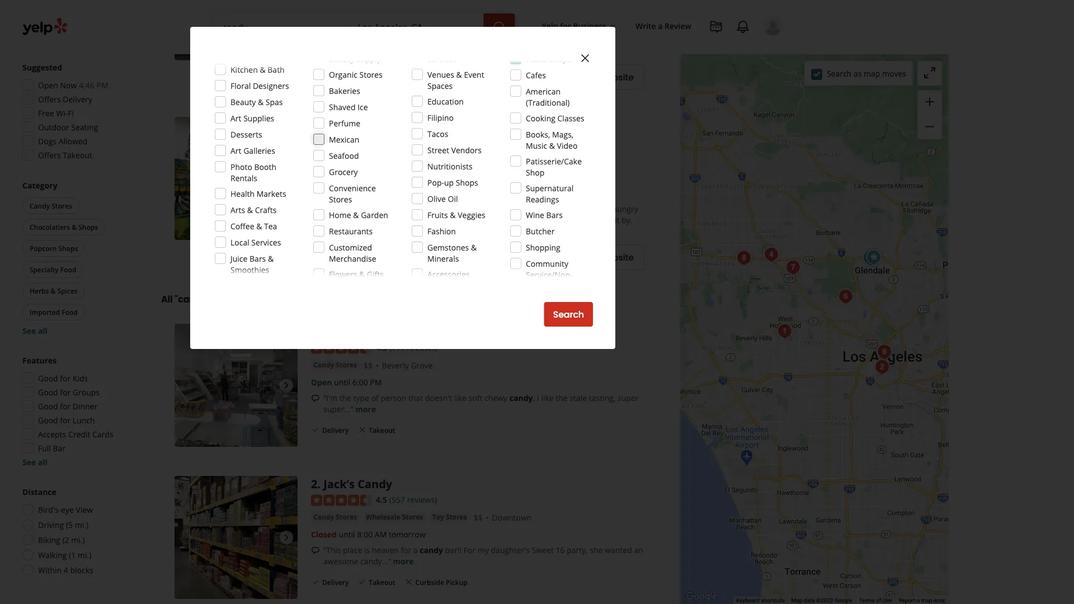 Task type: describe. For each thing, give the bounding box(es) containing it.
owned for minority-
[[479, 186, 504, 197]]

a for write
[[658, 20, 663, 31]]

delivery down super..."
[[322, 426, 349, 435]]

all for features
[[38, 457, 48, 468]]

and for chili
[[511, 34, 525, 45]]

an
[[634, 545, 644, 556]]

candy up chili
[[483, 23, 505, 34]]

see all for features
[[22, 457, 48, 468]]

she
[[590, 545, 603, 556]]

stores down supply
[[360, 69, 383, 80]]

blend
[[569, 23, 590, 34]]

$$ for open
[[364, 360, 373, 371]]

community
[[526, 258, 569, 269]]

home
[[329, 210, 351, 220]]

0 horizontal spatial .
[[318, 476, 321, 492]]

(traditional)
[[526, 97, 570, 108]]

bird's-eye view
[[38, 505, 93, 515]]

seating
[[71, 122, 98, 132]]

gemstones & minerals
[[428, 242, 477, 264]]

shaved ice
[[329, 102, 368, 112]]

wholesale
[[366, 513, 401, 522]]

supernatural readings
[[526, 183, 574, 205]]

accepts credit cards
[[38, 429, 113, 440]]

16 speech v2 image for "i'm the type of person that doesn't like soft chewy
[[311, 394, 320, 403]]

candy stores button for 1st candy stores link from the top
[[311, 153, 359, 164]]

& up visit.
[[380, 186, 386, 197]]

$$ button
[[52, 24, 80, 41]]

operated for women-owned & operated
[[388, 186, 421, 197]]

candy stores up closed
[[313, 513, 357, 522]]

within 4 blocks
[[38, 565, 93, 576]]

2 vertical spatial pm
[[370, 377, 382, 388]]

more link for (191
[[355, 404, 376, 415]]

zoom out image
[[924, 120, 937, 133]]

imported food button
[[22, 304, 85, 321]]

. inside . i like the stale tasting, super super..."
[[533, 393, 535, 404]]

super
[[618, 393, 639, 404]]

shopping
[[526, 242, 561, 253]]

minerals
[[428, 253, 459, 264]]

takeout inside group
[[63, 150, 92, 160]]

health markets
[[231, 188, 286, 199]]

1 4.5 star rating image from the top
[[311, 136, 372, 147]]

rentals
[[231, 173, 257, 183]]

closed until 8:00 am tomorrow
[[311, 529, 426, 540]]

candy down self on the top left of page
[[427, 34, 449, 45]]

$
[[37, 28, 41, 37]]

vendors
[[451, 145, 482, 155]]

16 checkmark v2 image left the organic
[[311, 72, 320, 81]]

view website link for 16 checkmark v2 image on the right of the organic
[[564, 65, 645, 90]]

bars for juice
[[250, 253, 266, 264]]

map for error
[[922, 598, 933, 604]]

operated for locally owned & operated
[[442, 6, 476, 17]]

your
[[451, 203, 467, 214]]

tomorrow
[[389, 529, 426, 540]]

& for beauty & spas
[[258, 97, 264, 107]]

pickup for 16 checkmark v2 icon associated with curbside pickup
[[446, 72, 468, 82]]

candy right chewy
[[510, 393, 533, 404]]

soft
[[469, 393, 483, 404]]

community service/non- profit
[[526, 258, 573, 291]]

food inside food delivery services
[[428, 42, 446, 53]]

candy up grocery
[[313, 154, 334, 163]]

mi.) for driving (5 mi.)
[[75, 520, 89, 530]]

candy down category
[[30, 201, 50, 210]]

in right the go
[[604, 203, 611, 214]]

until for (557 reviews)
[[339, 529, 355, 540]]

delivery up the 'bakeries'
[[322, 72, 349, 82]]

minority-
[[446, 186, 479, 197]]

perfect
[[521, 23, 547, 34]]

more for (191 reviews)
[[355, 404, 376, 415]]

& for kitchen & bath
[[260, 64, 266, 75]]

candy stores up grocery
[[313, 154, 357, 163]]

in left los
[[245, 293, 253, 305]]

(191
[[389, 342, 405, 353]]

2 horizontal spatial of
[[877, 598, 882, 604]]

good for good for kids
[[38, 373, 58, 384]]

(5
[[66, 520, 73, 530]]

& for arts & crafts
[[247, 205, 253, 215]]

(2
[[62, 535, 69, 545]]

write a review link
[[631, 16, 696, 36]]

cosmetics & beauty supply
[[329, 42, 381, 64]]

good for dinner
[[38, 401, 98, 412]]

& for home & garden
[[353, 210, 359, 220]]

1 vertical spatial and
[[435, 203, 449, 214]]

stores right toy
[[446, 513, 467, 522]]

you
[[391, 203, 405, 214]]

smoothies
[[231, 264, 269, 275]]

google
[[835, 598, 853, 604]]

(557
[[389, 495, 405, 505]]

stores up type
[[336, 360, 357, 370]]

candy up "i'm
[[313, 360, 334, 370]]

delivery down the open now 4:46 pm
[[63, 94, 92, 104]]

owned for women-
[[353, 186, 378, 197]]

keyboard
[[737, 598, 760, 604]]

customized merchandise
[[329, 242, 376, 264]]

toy stores button
[[430, 512, 469, 523]]

walking
[[38, 550, 67, 561]]

tuesday's sweet shoppe image
[[835, 286, 857, 308]]

good for good for lunch
[[38, 415, 58, 426]]

pickup for 16 close v2 image
[[446, 578, 468, 587]]

candy..."
[[361, 556, 391, 567]]

candy stores up chocolatiers
[[30, 201, 72, 210]]

close image
[[579, 52, 592, 65]]

place for "fun
[[342, 203, 361, 214]]

expand map image
[[924, 66, 937, 79]]

we…"
[[324, 226, 344, 236]]

bars for wine
[[547, 210, 563, 220]]

candy up closed
[[313, 513, 334, 522]]

like inside . i like the stale tasting, super super..."
[[541, 393, 554, 404]]

convenience stores
[[329, 183, 376, 205]]

the inside . i like the stale tasting, super super..."
[[556, 393, 568, 404]]

art for art galleries
[[231, 145, 242, 156]]

group containing category
[[20, 180, 139, 336]]

& for coffee & tea
[[256, 221, 262, 231]]

jack's candy image
[[871, 356, 894, 379]]

open for free
[[38, 80, 58, 90]]

2 slideshow element from the top
[[175, 117, 298, 240]]

for for lunch
[[60, 415, 71, 426]]

wholesale stores link
[[364, 512, 426, 523]]

the inside "flavor factory candy prides it self in giving candy the perfect extra blend of flavor. whether that means mixing candy with spices, chili and chamoy or what we like to call "our…"
[[507, 23, 519, 34]]

previous image for . i like the stale tasting, super super..."
[[179, 379, 193, 392]]

1 vertical spatial beauty
[[231, 97, 256, 107]]

we
[[588, 34, 599, 45]]

0 horizontal spatial services
[[252, 237, 281, 248]]

bar!!
[[445, 545, 462, 556]]

with
[[451, 34, 466, 45]]

16 checkmark v2 image for takeout
[[358, 578, 367, 587]]

6:00 for (239 reviews)
[[353, 170, 368, 181]]

organic
[[329, 69, 358, 80]]

super..."
[[324, 404, 353, 415]]

kitchen & bath
[[231, 64, 285, 75]]

2 horizontal spatial i
[[583, 215, 585, 225]]

didn't
[[570, 203, 591, 214]]

candy up mexican
[[311, 117, 346, 132]]

©2023
[[817, 598, 834, 604]]

stores inside group
[[52, 201, 72, 210]]

1 view website from the top
[[575, 71, 634, 84]]

6:00 for (191 reviews)
[[353, 377, 368, 388]]

2 pickup from the top
[[446, 252, 468, 262]]

restaurants
[[329, 226, 373, 236]]

like inside "flavor factory candy prides it self in giving candy the perfect extra blend of flavor. whether that means mixing candy with spices, chili and chamoy or what we like to call "our…"
[[601, 34, 613, 45]]

wholesale stores
[[366, 513, 423, 522]]

specialty food
[[30, 265, 76, 274]]

art supplies
[[231, 113, 274, 123]]

seafood
[[329, 150, 359, 161]]

stores up grocery
[[336, 154, 357, 163]]

for for dinner
[[60, 401, 71, 412]]

art for art supplies
[[231, 113, 242, 123]]

venues & event spaces
[[428, 69, 484, 91]]

& for venues & event spaces
[[456, 69, 462, 80]]

group containing features
[[19, 355, 139, 468]]

in up taffy at the top left of page
[[426, 203, 433, 214]]

for for groups
[[60, 387, 71, 398]]

reviews) for (557 reviews)
[[407, 495, 437, 505]]

16 women owned v2 image
[[311, 187, 320, 196]]

doesn't
[[425, 393, 452, 404]]

0 horizontal spatial like
[[454, 393, 467, 404]]

for for kids
[[60, 373, 71, 384]]

website for 16 checkmark v2 image on the right of the organic
[[598, 71, 634, 84]]

groups
[[73, 387, 100, 398]]

cooking
[[526, 113, 556, 123]]

galleries
[[244, 145, 275, 156]]

16 close v2 image
[[358, 426, 367, 434]]

type
[[354, 393, 369, 404]]

pm for fi
[[97, 80, 108, 90]]

2 candy stores link from the top
[[311, 360, 359, 371]]

open until 6:00 pm for (191 reviews)
[[311, 377, 382, 388]]

toy stores
[[432, 513, 467, 522]]

boutique
[[322, 6, 356, 17]]

1 horizontal spatial i
[[566, 203, 568, 214]]

olive oil
[[428, 193, 458, 204]]

user actions element
[[533, 14, 799, 83]]

& for gemstones & minerals
[[471, 242, 477, 253]]

notifications image
[[737, 20, 750, 34]]

"fun place to visit. you walk in and your just overwhelmed. luckily i didn't go in hungry lol. they have banana lady taffy and salt water taffy.... my favorite but i passed it by. we…"
[[324, 203, 638, 236]]

delivery up flowers
[[322, 252, 349, 262]]

2 vertical spatial open
[[311, 377, 332, 388]]

mexican
[[329, 134, 360, 145]]

all for category
[[38, 325, 48, 336]]

shops inside button
[[78, 222, 98, 232]]

biking (2 mi.)
[[38, 535, 85, 545]]

& up 'overwhelmed.'
[[506, 186, 512, 197]]

16 checkmark v2 image right the organic
[[358, 72, 367, 81]]

"this place is heaven for a candy
[[324, 545, 443, 556]]

tuesday's sweet shoppe image
[[733, 247, 756, 270]]

candy stores button up chocolatiers
[[22, 198, 79, 214]]

grocery
[[329, 167, 358, 177]]

candy up (557
[[358, 476, 392, 492]]

eye
[[61, 505, 74, 515]]

jack's candy link
[[324, 476, 392, 492]]

3 candy stores link from the top
[[311, 512, 359, 523]]

search dialog
[[0, 0, 1075, 604]]

tacos
[[428, 128, 449, 139]]

16 checkmark v2 image for delivery
[[311, 578, 320, 587]]

4.5 for (557 reviews)
[[376, 495, 387, 505]]

terms of use
[[859, 598, 893, 604]]

toy
[[432, 513, 444, 522]]

website for 16 checkmark v2 image above flowers & gifts
[[598, 251, 634, 264]]

tea
[[264, 221, 277, 231]]

0 vertical spatial more link
[[346, 226, 367, 236]]

am
[[375, 529, 387, 540]]

bird's-
[[38, 505, 61, 515]]

shops right up
[[456, 177, 478, 188]]

accessories
[[428, 269, 470, 280]]

street vendors
[[428, 145, 482, 155]]

0 horizontal spatial sockerbit image
[[175, 324, 298, 447]]

map for moves
[[864, 68, 881, 79]]



Task type: vqa. For each thing, say whether or not it's contained in the screenshot.
(1.5k
no



Task type: locate. For each thing, give the bounding box(es) containing it.
a right write
[[658, 20, 663, 31]]

see up distance
[[22, 457, 36, 468]]

0 vertical spatial open until 6:00 pm
[[311, 170, 382, 181]]

1 website from the top
[[598, 71, 634, 84]]

0 vertical spatial a
[[658, 20, 663, 31]]

1 vertical spatial candy stores link
[[311, 360, 359, 371]]

0 vertical spatial candy stores link
[[311, 153, 359, 164]]

dogs allowed
[[38, 136, 88, 146]]

0 horizontal spatial the
[[339, 393, 351, 404]]

business
[[573, 20, 607, 31]]

1 4.5 from the top
[[376, 342, 387, 353]]

2 reviews) from the top
[[407, 342, 437, 353]]

16 speech v2 image for "this place is heaven for a
[[311, 546, 320, 555]]

1 16 speech v2 image from the top
[[311, 205, 320, 214]]

banana
[[375, 215, 407, 225]]

prides
[[404, 23, 427, 34]]

pickup down food delivery services on the top of page
[[446, 72, 468, 82]]

cocoa & candy image
[[761, 244, 783, 266]]

2 4.5 star rating image from the top
[[311, 343, 372, 354]]

0 horizontal spatial bars
[[250, 253, 266, 264]]

0 vertical spatial $$
[[63, 28, 71, 37]]

see all button for category
[[22, 325, 48, 336]]

shops inside button
[[58, 244, 78, 253]]

2 art from the top
[[231, 145, 242, 156]]

next image
[[280, 379, 293, 392]]

candy
[[379, 23, 402, 34], [311, 117, 346, 132], [313, 154, 334, 163], [30, 201, 50, 210], [313, 360, 334, 370], [358, 476, 392, 492], [313, 513, 334, 522]]

3 curbside pickup from the top
[[416, 578, 468, 587]]

all down imported
[[38, 325, 48, 336]]

0 vertical spatial 4.5 link
[[376, 341, 387, 353]]

(191 reviews)
[[389, 342, 437, 353]]

to inside "fun place to visit. you walk in and your just overwhelmed. luckily i didn't go in hungry lol. they have banana lady taffy and salt water taffy.... my favorite but i passed it by. we…"
[[363, 203, 371, 214]]

california
[[312, 293, 357, 305]]

1 vertical spatial a
[[414, 545, 418, 556]]

see for category
[[22, 325, 36, 336]]

fugetsu do image
[[874, 341, 896, 364]]

1 previous image from the top
[[179, 172, 193, 185]]

0 vertical spatial curbside
[[416, 72, 444, 82]]

1 horizontal spatial operated
[[442, 6, 476, 17]]

delivery inside food delivery services
[[448, 42, 478, 53]]

0 horizontal spatial map
[[864, 68, 881, 79]]

takeout down candy..."
[[369, 578, 395, 587]]

& inside gemstones & minerals
[[471, 242, 477, 253]]

1 pickup from the top
[[446, 72, 468, 82]]

2 vertical spatial more link
[[393, 556, 414, 567]]

0 vertical spatial that
[[357, 34, 372, 45]]

2 4.5 link from the top
[[376, 494, 387, 506]]

and up taffy at the top left of page
[[435, 203, 449, 214]]

1 curbside from the top
[[416, 72, 444, 82]]

slideshow element for "flavor factory candy prides it self in giving candy the perfect extra blend of flavor. whether that means mixing candy with spices, chili and chamoy or what we like to call "our…"
[[175, 0, 298, 60]]

option group containing distance
[[19, 486, 139, 579]]

16 minority owned v2 image
[[435, 187, 444, 196]]

my inside "fun place to visit. you walk in and your just overwhelmed. luckily i didn't go in hungry lol. they have banana lady taffy and salt water taffy.... my favorite but i passed it by. we…"
[[525, 215, 536, 225]]

search left as
[[827, 68, 852, 79]]

0 horizontal spatial search
[[553, 308, 584, 321]]

& right home in the left top of the page
[[353, 210, 359, 220]]

like left the stale
[[541, 393, 554, 404]]

candy warehouse image
[[175, 117, 298, 240]]

1 4.5 link from the top
[[376, 341, 387, 353]]

view website link down close icon
[[564, 65, 645, 90]]

view website down close icon
[[575, 71, 634, 84]]

2 see all from the top
[[22, 457, 48, 468]]

2 previous image from the top
[[179, 379, 193, 392]]

the up super..."
[[339, 393, 351, 404]]

just
[[469, 203, 483, 214]]

next image
[[280, 531, 293, 544]]

customized
[[329, 242, 372, 253]]

slideshow element
[[175, 0, 298, 60], [175, 117, 298, 240], [175, 324, 298, 447], [175, 476, 298, 599]]

free wi-fi
[[38, 108, 74, 118]]

1 horizontal spatial my
[[525, 215, 536, 225]]

candy stores link up closed
[[311, 512, 359, 523]]

candy stores link up grocery
[[311, 153, 359, 164]]

toothsome chocolate emporium and savory feast kitchen image
[[782, 257, 805, 279]]

up
[[444, 177, 454, 188]]

4.5 link left (557
[[376, 494, 387, 506]]

1 see all from the top
[[22, 325, 48, 336]]

view down close icon
[[575, 71, 596, 84]]

whether
[[324, 34, 355, 45]]

0 vertical spatial i
[[566, 203, 568, 214]]

1 vertical spatial map
[[922, 598, 933, 604]]

to
[[615, 34, 623, 45], [363, 203, 371, 214]]

2 curbside from the top
[[416, 252, 444, 262]]

1 vertical spatial .
[[318, 476, 321, 492]]

0 vertical spatial my
[[525, 215, 536, 225]]

3 16 speech v2 image from the top
[[311, 546, 320, 555]]

4.5 left (191
[[376, 342, 387, 353]]

more link down type
[[355, 404, 376, 415]]

group
[[22, 6, 139, 43], [19, 62, 139, 164], [918, 90, 943, 139], [20, 180, 139, 336], [19, 355, 139, 468]]

food delivery services
[[428, 42, 478, 64]]

mi.) for walking (1 mi.)
[[78, 550, 91, 561]]

0 vertical spatial 4.5
[[376, 342, 387, 353]]

takeout up gifts
[[369, 252, 395, 262]]

open for "fun
[[311, 170, 332, 181]]

1 vertical spatial of
[[371, 393, 379, 404]]

1 vertical spatial services
[[252, 237, 281, 248]]

operated down shop
[[514, 186, 548, 197]]

1 offers from the top
[[38, 94, 61, 104]]

like left soft
[[454, 393, 467, 404]]

supply
[[357, 53, 381, 64]]

3 pickup from the top
[[446, 578, 468, 587]]

1 vertical spatial food
[[60, 265, 76, 274]]

in right self on the top left of page
[[451, 23, 458, 34]]

0 horizontal spatial a
[[414, 545, 418, 556]]

1 vertical spatial view
[[575, 251, 596, 264]]

spices
[[57, 286, 78, 296]]

0 horizontal spatial of
[[371, 393, 379, 404]]

0 vertical spatial view
[[575, 71, 596, 84]]

pm for to
[[370, 170, 382, 181]]

2 vertical spatial $$
[[474, 512, 483, 523]]

offers up free
[[38, 94, 61, 104]]

1 horizontal spatial the
[[507, 23, 519, 34]]

(239
[[389, 135, 405, 146]]

1 6:00 from the top
[[353, 170, 368, 181]]

go
[[593, 203, 602, 214]]

2 vertical spatial reviews)
[[407, 495, 437, 505]]

health
[[231, 188, 255, 199]]

i inside . i like the stale tasting, super super..."
[[537, 393, 539, 404]]

candy stores
[[313, 154, 357, 163], [30, 201, 72, 210], [313, 360, 357, 370], [313, 513, 357, 522]]

0 vertical spatial see all
[[22, 325, 48, 336]]

angeles,
[[271, 293, 311, 305]]

0 vertical spatial mi.)
[[75, 520, 89, 530]]

2 view website from the top
[[575, 251, 634, 264]]

1 horizontal spatial search
[[827, 68, 852, 79]]

2 open until 6:00 pm from the top
[[311, 377, 382, 388]]

0 vertical spatial pm
[[97, 80, 108, 90]]

to inside "flavor factory candy prides it self in giving candy the perfect extra blend of flavor. whether that means mixing candy with spices, chili and chamoy or what we like to call "our…"
[[615, 34, 623, 45]]

2 horizontal spatial $$
[[474, 512, 483, 523]]

1 art from the top
[[231, 113, 242, 123]]

beauty inside cosmetics & beauty supply
[[329, 53, 354, 64]]

food down self on the top left of page
[[428, 42, 446, 53]]

1 reviews) from the top
[[407, 135, 437, 146]]

the right search "image" on the top of page
[[507, 23, 519, 34]]

see all down full on the bottom left of the page
[[22, 457, 48, 468]]

search for search as map moves
[[827, 68, 852, 79]]

1 all from the top
[[38, 325, 48, 336]]

1 horizontal spatial 16 checkmark v2 image
[[358, 578, 367, 587]]

& for herbs & spices
[[51, 286, 56, 296]]

view for 16 checkmark v2 image above flowers & gifts
[[575, 251, 596, 264]]

owned for locally
[[408, 6, 432, 17]]

(557 reviews)
[[389, 495, 437, 505]]

to left 'call'
[[615, 34, 623, 45]]

more down type
[[355, 404, 376, 415]]

1 vertical spatial place
[[343, 545, 362, 556]]

$$ left 'beverly'
[[364, 360, 373, 371]]

4 slideshow element from the top
[[175, 476, 298, 599]]

1 open until 6:00 pm from the top
[[311, 170, 382, 181]]

jack's candy image
[[175, 476, 298, 599]]

candy stores button up closed
[[311, 512, 359, 523]]

view website link for 16 checkmark v2 image above flowers & gifts
[[564, 245, 645, 270]]

my inside bar!! for my daughter's sweet 16 party, she wanted an awesome candy..."
[[478, 545, 489, 556]]

art up photo
[[231, 145, 242, 156]]

2 horizontal spatial operated
[[514, 186, 548, 197]]

and inside "flavor factory candy prides it self in giving candy the perfect extra blend of flavor. whether that means mixing candy with spices, chili and chamoy or what we like to call "our…"
[[511, 34, 525, 45]]

"fun
[[324, 203, 340, 214]]

for down good for dinner
[[60, 415, 71, 426]]

in inside "flavor factory candy prides it self in giving candy the perfect extra blend of flavor. whether that means mixing candy with spices, chili and chamoy or what we like to call "our…"
[[451, 23, 458, 34]]

0 horizontal spatial beauty
[[231, 97, 256, 107]]

more for (557 reviews)
[[393, 556, 414, 567]]

patisserie/cake shop
[[526, 156, 582, 178]]

16 speech v2 image
[[311, 205, 320, 214], [311, 394, 320, 403], [311, 546, 320, 555]]

chili
[[495, 34, 509, 45]]

offers for offers delivery
[[38, 94, 61, 104]]

16 speech v2 image
[[311, 25, 320, 34]]

group containing suggested
[[19, 62, 139, 164]]

good for good for groups
[[38, 387, 58, 398]]

curbside pickup
[[416, 72, 468, 82], [416, 252, 468, 262], [416, 578, 468, 587]]

view inside option group
[[76, 505, 93, 515]]

bath
[[268, 64, 285, 75]]

1 vertical spatial pickup
[[446, 252, 468, 262]]

"i'm
[[324, 393, 337, 404]]

stores up chocolatiers & shops
[[52, 201, 72, 210]]

wanted
[[605, 545, 632, 556]]

curbside pickup for 16 close v2 image
[[416, 578, 468, 587]]

dogs
[[38, 136, 57, 146]]

services up venues
[[428, 53, 457, 64]]

mixing
[[401, 34, 425, 45]]

4 good from the top
[[38, 415, 58, 426]]

1 vertical spatial art
[[231, 145, 242, 156]]

0 horizontal spatial my
[[478, 545, 489, 556]]

1 good from the top
[[38, 373, 58, 384]]

place
[[342, 203, 361, 214], [343, 545, 362, 556]]

food for imported food
[[62, 308, 78, 317]]

for inside button
[[560, 20, 571, 31]]

see for features
[[22, 457, 36, 468]]

as
[[854, 68, 862, 79]]

4.5 link for (191 reviews)
[[376, 341, 387, 353]]

fruits & veggies
[[428, 210, 486, 220]]

stores inside convenience stores
[[329, 194, 352, 205]]

16 checkmark v2 image for curbside pickup
[[404, 72, 413, 81]]

stores down (557 reviews)
[[402, 513, 423, 522]]

1 vertical spatial see all
[[22, 457, 48, 468]]

1 horizontal spatial beauty
[[329, 53, 354, 64]]

16 close v2 image
[[404, 578, 413, 587]]

place inside "fun place to visit. you walk in and your just overwhelmed. luckily i didn't go in hungry lol. they have banana lady taffy and salt water taffy.... my favorite but i passed it by. we…"
[[342, 203, 361, 214]]

$$ inside $$ button
[[63, 28, 71, 37]]

4.5 star rating image for (557
[[311, 495, 372, 506]]

1 vertical spatial see all button
[[22, 457, 48, 468]]

1 see from the top
[[22, 325, 36, 336]]

candy
[[483, 23, 505, 34], [427, 34, 449, 45], [510, 393, 533, 404], [420, 545, 443, 556]]

0 horizontal spatial 16 checkmark v2 image
[[311, 578, 320, 587]]

2 website from the top
[[598, 251, 634, 264]]

1 see all button from the top
[[22, 325, 48, 336]]

food for specialty food
[[60, 265, 76, 274]]

pasta
[[526, 53, 547, 64]]

visit.
[[373, 203, 389, 214]]

0 vertical spatial view website link
[[564, 65, 645, 90]]

1 vertical spatial i
[[583, 215, 585, 225]]

the left the stale
[[556, 393, 568, 404]]

veggies
[[458, 210, 486, 220]]

3 4.5 star rating image from the top
[[311, 495, 372, 506]]

map region
[[549, 0, 979, 604]]

bars inside juice bars & smoothies
[[250, 253, 266, 264]]

operated up you
[[388, 186, 421, 197]]

chewy
[[485, 393, 508, 404]]

option group
[[19, 486, 139, 579]]

0 vertical spatial art
[[231, 113, 242, 123]]

see all button
[[22, 325, 48, 336], [22, 457, 48, 468]]

6:00 up convenience
[[353, 170, 368, 181]]

4.5 link for (557 reviews)
[[376, 494, 387, 506]]

curbside pickup right 16 close v2 image
[[416, 578, 468, 587]]

of inside "flavor factory candy prides it self in giving candy the perfect extra blend of flavor. whether that means mixing candy with spices, chili and chamoy or what we like to call "our…"
[[592, 23, 600, 34]]

2 6:00 from the top
[[353, 377, 368, 388]]

2 vertical spatial of
[[877, 598, 882, 604]]

home & garden
[[329, 210, 388, 220]]

pm right "4:46"
[[97, 80, 108, 90]]

warehouse
[[349, 117, 412, 132]]

"flavor
[[324, 23, 348, 34]]

all "candy" results in los angeles, california
[[161, 293, 357, 305]]

curbside for 16 checkmark v2 icon associated with curbside pickup
[[416, 72, 444, 82]]

1 view website link from the top
[[564, 65, 645, 90]]

mi.) right (2
[[71, 535, 85, 545]]

1 curbside pickup from the top
[[416, 72, 468, 82]]

blocks
[[70, 565, 93, 576]]

more
[[346, 226, 367, 236], [355, 404, 376, 415], [393, 556, 414, 567]]

flavor factory candy image
[[863, 247, 885, 269], [863, 247, 885, 269]]

until for (239 reviews)
[[334, 170, 351, 181]]

2 good from the top
[[38, 387, 58, 398]]

beauty down the cosmetics
[[329, 53, 354, 64]]

4
[[64, 565, 68, 576]]

mi.) for biking (2 mi.)
[[71, 535, 85, 545]]

2 vertical spatial food
[[62, 308, 78, 317]]

(191 reviews) link
[[389, 341, 437, 353]]

2 vertical spatial view
[[76, 505, 93, 515]]

16 locally owned v2 image
[[370, 7, 378, 16]]

1 vertical spatial offers
[[38, 150, 61, 160]]

0 vertical spatial see
[[22, 325, 36, 336]]

more down have on the top left
[[346, 226, 367, 236]]

reviews) for (239 reviews)
[[407, 135, 437, 146]]

yelp
[[542, 20, 558, 31]]

place up they
[[342, 203, 361, 214]]

3 good from the top
[[38, 401, 58, 412]]

1 horizontal spatial owned
[[408, 6, 432, 17]]

candy left bar!! at the bottom of page
[[420, 545, 443, 556]]

16 checkmark v2 image
[[311, 72, 320, 81], [358, 72, 367, 81], [358, 252, 367, 261], [311, 426, 320, 434]]

locally owned & operated
[[381, 6, 476, 17]]

owned up the prides
[[408, 6, 432, 17]]

16 boutique v2 image
[[311, 7, 320, 16]]

see down imported
[[22, 325, 36, 336]]

2 vertical spatial curbside
[[416, 578, 444, 587]]

16 speech v2 image for "fun place to visit. you walk in and your just overwhelmed. luckily i didn't go in hungry lol. they have banana lady taffy and salt water taffy.... my favorite but i passed it by. we…"
[[311, 205, 320, 214]]

0 vertical spatial to
[[615, 34, 623, 45]]

search image
[[493, 21, 506, 34]]

candy stores link
[[311, 153, 359, 164], [311, 360, 359, 371], [311, 512, 359, 523]]

& inside venues & event spaces
[[456, 69, 462, 80]]

3 slideshow element from the top
[[175, 324, 298, 447]]

1 vertical spatial open
[[311, 170, 332, 181]]

& for chocolatiers & shops
[[72, 222, 77, 232]]

lol.
[[324, 215, 334, 225]]

search inside button
[[553, 308, 584, 321]]

a down tomorrow at left bottom
[[414, 545, 418, 556]]

map
[[792, 598, 803, 604]]

candy stores link up "i'm
[[311, 360, 359, 371]]

1 horizontal spatial .
[[533, 393, 535, 404]]

owned up visit.
[[353, 186, 378, 197]]

1 candy stores link from the top
[[311, 153, 359, 164]]

and for taffy
[[445, 215, 459, 225]]

for for business
[[560, 20, 571, 31]]

view right eye
[[76, 505, 93, 515]]

until up convenience
[[334, 170, 351, 181]]

search for search
[[553, 308, 584, 321]]

None search field
[[214, 13, 518, 40]]

2 see from the top
[[22, 457, 36, 468]]

3 previous image from the top
[[179, 531, 193, 544]]

16 checkmark v2 image
[[404, 72, 413, 81], [311, 578, 320, 587], [358, 578, 367, 587]]

view for 16 checkmark v2 image on the right of the organic
[[575, 71, 596, 84]]

& for fruits & veggies
[[450, 210, 456, 220]]

2 4.5 from the top
[[376, 495, 387, 505]]

flavor.
[[602, 23, 625, 34]]

1 horizontal spatial to
[[615, 34, 623, 45]]

shop
[[526, 167, 545, 178]]

1 vertical spatial reviews)
[[407, 342, 437, 353]]

& up self on the top left of page
[[434, 6, 440, 17]]

good for groups
[[38, 387, 100, 398]]

2 . jack's candy
[[311, 476, 392, 492]]

food inside button
[[60, 265, 76, 274]]

that inside "flavor factory candy prides it self in giving candy the perfect extra blend of flavor. whether that means mixing candy with spices, chili and chamoy or what we like to call "our…"
[[357, 34, 372, 45]]

search down community service/non- profit
[[553, 308, 584, 321]]

services inside food delivery services
[[428, 53, 457, 64]]

bars up smoothies
[[250, 253, 266, 264]]

candy inside "flavor factory candy prides it self in giving candy the perfect extra blend of flavor. whether that means mixing candy with spices, chili and chamoy or what we like to call "our…"
[[379, 23, 402, 34]]

0 vertical spatial more
[[346, 226, 367, 236]]

0 vertical spatial 6:00
[[353, 170, 368, 181]]

takeout for 16 close v2 icon
[[369, 426, 395, 435]]

more link for (557
[[393, 556, 414, 567]]

1 horizontal spatial a
[[658, 20, 663, 31]]

"candy"
[[175, 293, 210, 305]]

1 vertical spatial that
[[409, 393, 423, 404]]

offers for offers takeout
[[38, 150, 61, 160]]

& left tea
[[256, 221, 262, 231]]

to up have on the top left
[[363, 203, 371, 214]]

offers down dogs
[[38, 150, 61, 160]]

& left event
[[456, 69, 462, 80]]

supernatural
[[526, 183, 574, 193]]

reviews) up grove
[[407, 342, 437, 353]]

0 vertical spatial and
[[511, 34, 525, 45]]

2 vertical spatial until
[[339, 529, 355, 540]]

2 view website link from the top
[[564, 245, 645, 270]]

for down tomorrow at left bottom
[[401, 545, 412, 556]]

slideshow element for "i'm the type of person that doesn't like soft chewy
[[175, 324, 298, 447]]

0 vertical spatial 16 speech v2 image
[[311, 205, 320, 214]]

4.5 star rating image down california
[[311, 343, 372, 354]]

3 curbside from the top
[[416, 578, 444, 587]]

2 see all button from the top
[[22, 457, 48, 468]]

group containing $
[[22, 6, 139, 43]]

curbside pickup for 16 checkmark v2 icon associated with curbside pickup
[[416, 72, 468, 82]]

good for good for dinner
[[38, 401, 58, 412]]

bar
[[53, 443, 66, 454]]

of left 'use'
[[877, 598, 882, 604]]

takeout for 16 checkmark v2 image on the right of the organic
[[369, 72, 395, 82]]

heaven
[[372, 545, 399, 556]]

fruits
[[428, 210, 448, 220]]

zoom in image
[[924, 95, 937, 109]]

& inside cosmetics & beauty supply
[[368, 42, 374, 53]]

0 vertical spatial all
[[38, 325, 48, 336]]

1 horizontal spatial map
[[922, 598, 933, 604]]

2 vertical spatial candy stores link
[[311, 512, 359, 523]]

& left spas
[[258, 97, 264, 107]]

offers takeout
[[38, 150, 92, 160]]

reviews) up toy
[[407, 495, 437, 505]]

2 all from the top
[[38, 457, 48, 468]]

see all down imported
[[22, 325, 48, 336]]

curbside pickup up the education
[[416, 72, 468, 82]]

operated up giving
[[442, 6, 476, 17]]

until for (191 reviews)
[[334, 377, 351, 388]]

profit
[[526, 281, 546, 291]]

food inside "button"
[[62, 308, 78, 317]]

& inside books, mags, music & video
[[549, 140, 555, 151]]

but
[[569, 215, 581, 225]]

service/non-
[[526, 270, 573, 280]]

2 offers from the top
[[38, 150, 61, 160]]

1 vertical spatial my
[[478, 545, 489, 556]]

popcorn shops button
[[22, 240, 85, 257]]

perfume
[[329, 118, 361, 128]]

self
[[436, 23, 449, 34]]

open until 6:00 pm for (239 reviews)
[[311, 170, 382, 181]]

american
[[526, 86, 561, 97]]

ice
[[358, 102, 368, 112]]

art up desserts
[[231, 113, 242, 123]]

los
[[255, 293, 270, 305]]

1 vertical spatial 4.5
[[376, 495, 387, 505]]

i right but on the top of page
[[583, 215, 585, 225]]

results
[[212, 293, 243, 305]]

& for flowers & gifts
[[359, 269, 365, 280]]

delivery down awesome
[[322, 578, 349, 587]]

& inside button
[[51, 286, 56, 296]]

$$ right $
[[63, 28, 71, 37]]

0 vertical spatial beauty
[[329, 53, 354, 64]]

see all for category
[[22, 325, 48, 336]]

see all button for features
[[22, 457, 48, 468]]

google image
[[683, 590, 720, 604]]

more link down "heaven"
[[393, 556, 414, 567]]

0 vertical spatial until
[[334, 170, 351, 181]]

previous image for bar!! for my daughter's sweet 16 party, she wanted an awesome candy..."
[[179, 531, 193, 544]]

chocolatiers & shops
[[30, 222, 98, 232]]

it inside "fun place to visit. you walk in and your just overwhelmed. luckily i didn't go in hungry lol. they have banana lady taffy and salt water taffy.... my favorite but i passed it by. we…"
[[615, 215, 620, 225]]

1 horizontal spatial like
[[541, 393, 554, 404]]

takeout for 16 checkmark v2 image above flowers & gifts
[[369, 252, 395, 262]]

4.5 for (191 reviews)
[[376, 342, 387, 353]]

yelp for business button
[[538, 16, 622, 36]]

16 checkmark v2 image up flowers & gifts
[[358, 252, 367, 261]]

candy stores button for 1st candy stores link from the bottom of the page
[[311, 512, 359, 523]]

& inside button
[[72, 222, 77, 232]]

3 reviews) from the top
[[407, 495, 437, 505]]

1 vertical spatial until
[[334, 377, 351, 388]]

0 vertical spatial reviews)
[[407, 135, 437, 146]]

1 vertical spatial $$
[[364, 360, 373, 371]]

supplies
[[244, 113, 274, 123]]

16 checkmark v2 image left venues
[[404, 72, 413, 81]]

jack's
[[324, 476, 355, 492]]

search as map moves
[[827, 68, 907, 79]]

1 vertical spatial see
[[22, 457, 36, 468]]

1 vertical spatial view website link
[[564, 245, 645, 270]]

shops down or
[[549, 53, 572, 64]]

& inside juice bars & smoothies
[[268, 253, 274, 264]]

candy stores up "i'm
[[313, 360, 357, 370]]

2 16 speech v2 image from the top
[[311, 394, 320, 403]]

it left by.
[[615, 215, 620, 225]]

& right arts
[[247, 205, 253, 215]]

see all button down full on the bottom left of the page
[[22, 457, 48, 468]]

1 vertical spatial pm
[[370, 170, 382, 181]]

1 vertical spatial bars
[[250, 253, 266, 264]]

slideshow element for "this place is heaven for a
[[175, 476, 298, 599]]

art
[[231, 113, 242, 123], [231, 145, 242, 156]]

report a map error
[[899, 598, 946, 604]]

see all button down imported
[[22, 325, 48, 336]]

4.5 star rating image up "seafood" at left top
[[311, 136, 372, 147]]

& for cosmetics & beauty supply
[[368, 42, 374, 53]]

chocolatiers
[[30, 222, 70, 232]]

läderach chocolatiers suisse image
[[860, 247, 882, 270]]

info icon image
[[479, 6, 488, 15], [479, 6, 488, 15], [551, 186, 560, 195], [551, 186, 560, 195]]

projects image
[[710, 20, 723, 34]]

flowers & gifts
[[329, 269, 384, 280]]

0 vertical spatial bars
[[547, 210, 563, 220]]

sockerbit image
[[774, 320, 796, 343], [175, 324, 298, 447]]

operated for minority-owned & operated
[[514, 186, 548, 197]]

16 checkmark v2 image left 16 close v2 icon
[[311, 426, 320, 434]]

women-
[[322, 186, 353, 197]]

a for report
[[917, 598, 920, 604]]

1 slideshow element from the top
[[175, 0, 298, 60]]

6:00
[[353, 170, 368, 181], [353, 377, 368, 388]]

4.5 star rating image for (191
[[311, 343, 372, 354]]

it inside "flavor factory candy prides it self in giving candy the perfect extra blend of flavor. whether that means mixing candy with spices, chili and chamoy or what we like to call "our…"
[[429, 23, 434, 34]]

bakeries
[[329, 85, 360, 96]]

pickup up accessories
[[446, 252, 468, 262]]

$$ for closed
[[474, 512, 483, 523]]

1 vertical spatial mi.)
[[71, 535, 85, 545]]

2 vertical spatial i
[[537, 393, 539, 404]]

16 chevron down v2 image
[[609, 22, 618, 31]]

stores up closed until 8:00 am tomorrow
[[336, 513, 357, 522]]

0 vertical spatial of
[[592, 23, 600, 34]]

previous image
[[179, 172, 193, 185], [179, 379, 193, 392], [179, 531, 193, 544]]

2 vertical spatial curbside pickup
[[416, 578, 468, 587]]

bars right 'wine'
[[547, 210, 563, 220]]

& left salt
[[450, 210, 456, 220]]

1 vertical spatial 4.5 star rating image
[[311, 343, 372, 354]]

1 vertical spatial curbside pickup
[[416, 252, 468, 262]]

mi.) right (5
[[75, 520, 89, 530]]

2
[[311, 476, 318, 492]]

reviews) for (191 reviews)
[[407, 342, 437, 353]]

candy stores button for second candy stores link from the bottom
[[311, 360, 359, 371]]

2 vertical spatial 4.5 star rating image
[[311, 495, 372, 506]]

4.5 star rating image
[[311, 136, 372, 147], [311, 343, 372, 354], [311, 495, 372, 506]]

1 horizontal spatial sockerbit image
[[774, 320, 796, 343]]

0 vertical spatial curbside pickup
[[416, 72, 468, 82]]

walking (1 mi.)
[[38, 550, 91, 561]]

2 curbside pickup from the top
[[416, 252, 468, 262]]

garden
[[361, 210, 388, 220]]



